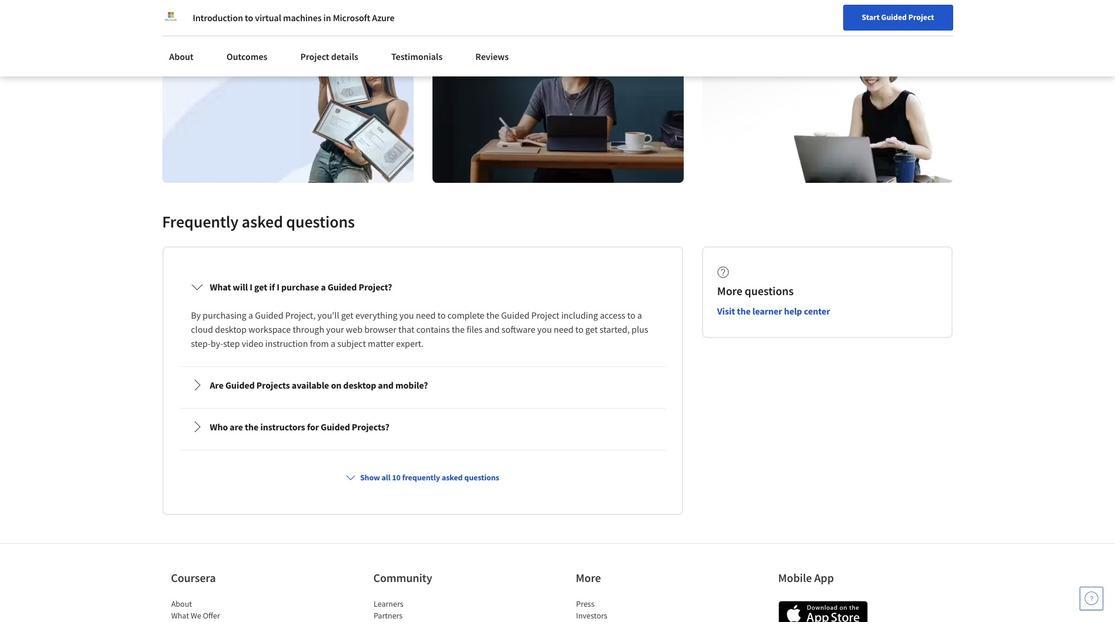 Task type: describe. For each thing, give the bounding box(es) containing it.
machines
[[283, 12, 322, 24]]

show all 10 frequently asked questions button
[[341, 468, 504, 489]]

will
[[233, 282, 248, 293]]

learners partners
[[374, 600, 403, 622]]

coursera
[[171, 571, 216, 586]]

project inside by purchasing a guided project, you'll get everything you need to complete the guided project including access to a cloud desktop workspace through your web browser that contains the files and software you need to get started, plus step-by-step video instruction from a subject matter expert.
[[532, 310, 560, 322]]

show all 10 frequently asked questions
[[360, 473, 500, 484]]

including
[[562, 310, 598, 322]]

projects?
[[352, 422, 390, 434]]

0 vertical spatial asked
[[242, 212, 283, 233]]

outcomes
[[227, 51, 268, 62]]

offer
[[203, 611, 220, 622]]

0 vertical spatial you
[[400, 310, 414, 322]]

partners link
[[374, 611, 403, 622]]

questions inside dropdown button
[[465, 473, 500, 484]]

press
[[576, 600, 595, 610]]

you'll
[[318, 310, 339, 322]]

to left virtual
[[245, 12, 253, 24]]

find your new career link
[[783, 12, 869, 26]]

mobile?
[[396, 380, 428, 392]]

to down including
[[576, 324, 584, 336]]

learner
[[753, 306, 783, 318]]

who are the instructors for guided projects?
[[210, 422, 390, 434]]

show
[[360, 473, 380, 484]]

mobile app
[[779, 571, 834, 586]]

started,
[[600, 324, 630, 336]]

list for more
[[576, 599, 676, 623]]

2 i from the left
[[277, 282, 280, 293]]

what will i get if i purchase a guided project? button
[[182, 271, 664, 304]]

guided inside the "are guided projects available on desktop and mobile?" dropdown button
[[225, 380, 255, 392]]

your inside by purchasing a guided project, you'll get everything you need to complete the guided project including access to a cloud desktop workspace through your web browser that contains the files and software you need to get started, plus step-by-step video instruction from a subject matter expert.
[[326, 324, 344, 336]]

available
[[292, 380, 329, 392]]

1 horizontal spatial need
[[554, 324, 574, 336]]

10
[[392, 473, 401, 484]]

and inside dropdown button
[[378, 380, 394, 392]]

guided up software
[[501, 310, 530, 322]]

through
[[293, 324, 324, 336]]

introduction to virtual machines in microsoft azure
[[193, 12, 395, 24]]

guided inside what will i get if i purchase a guided project? dropdown button
[[328, 282, 357, 293]]

testimonials
[[392, 51, 443, 62]]

project,
[[285, 310, 316, 322]]

2 horizontal spatial questions
[[745, 284, 794, 299]]

start guided project
[[862, 12, 935, 22]]

career
[[840, 14, 863, 24]]

1 horizontal spatial you
[[538, 324, 552, 336]]

start
[[862, 12, 880, 22]]

more questions
[[718, 284, 794, 299]]

about link for more
[[171, 600, 192, 610]]

about what we offer
[[171, 600, 220, 622]]

about link for frequently asked questions
[[162, 44, 201, 69]]

the right the complete
[[487, 310, 500, 322]]

virtual
[[255, 12, 281, 24]]

list for community
[[374, 599, 474, 623]]

more for more questions
[[718, 284, 743, 299]]

access
[[600, 310, 626, 322]]

learners link
[[374, 600, 403, 610]]

investors link
[[576, 611, 607, 622]]

web
[[346, 324, 363, 336]]

visit the learner help center link
[[718, 306, 831, 318]]

collapsed list
[[178, 267, 668, 623]]

project?
[[359, 282, 392, 293]]

introduction
[[193, 12, 243, 24]]

1 horizontal spatial get
[[341, 310, 354, 322]]

what we offer link
[[171, 611, 220, 622]]

expert.
[[396, 338, 424, 350]]

what will i get if i purchase a guided project?
[[210, 282, 392, 293]]

instructors
[[260, 422, 305, 434]]

learners
[[374, 600, 403, 610]]

who
[[210, 422, 228, 434]]

opens in a new tab image
[[465, 535, 475, 544]]

about for about what we offer
[[171, 600, 192, 610]]

project inside button
[[909, 12, 935, 22]]

visit the learner help center
[[718, 306, 831, 318]]

in
[[324, 12, 331, 24]]

matter
[[368, 338, 394, 350]]

are guided projects available on desktop and mobile?
[[210, 380, 428, 392]]

software
[[502, 324, 536, 336]]

are
[[210, 380, 224, 392]]

start guided project button
[[844, 5, 954, 31]]

by purchasing a guided project, you'll get everything you need to complete the guided project including access to a cloud desktop workspace through your web browser that contains the files and software you need to get started, plus step-by-step video instruction from a subject matter expert.
[[191, 310, 651, 350]]

frequently asked questions
[[162, 212, 355, 233]]

for
[[307, 422, 319, 434]]

browser
[[365, 324, 397, 336]]

desktop inside by purchasing a guided project, you'll get everything you need to complete the guided project including access to a cloud desktop workspace through your web browser that contains the files and software you need to get started, plus step-by-step video instruction from a subject matter expert.
[[215, 324, 247, 336]]

guided up workspace
[[255, 310, 284, 322]]

the down the complete
[[452, 324, 465, 336]]

0 vertical spatial questions
[[286, 212, 355, 233]]

project details link
[[293, 44, 366, 69]]



Task type: vqa. For each thing, say whether or not it's contained in the screenshot.


Task type: locate. For each thing, give the bounding box(es) containing it.
to up plus
[[628, 310, 636, 322]]

1 horizontal spatial list
[[374, 599, 474, 623]]

a inside dropdown button
[[321, 282, 326, 293]]

reviews
[[476, 51, 509, 62]]

are guided projects available on desktop and mobile? button
[[182, 369, 664, 402]]

a right purchase
[[321, 282, 326, 293]]

who are the instructors for guided projects? button
[[182, 411, 664, 444]]

step
[[223, 338, 240, 350]]

list containing about
[[171, 599, 271, 623]]

video
[[242, 338, 264, 350]]

guided inside the who are the instructors for guided projects? dropdown button
[[321, 422, 350, 434]]

1 i from the left
[[250, 282, 253, 293]]

0 horizontal spatial you
[[400, 310, 414, 322]]

0 vertical spatial need
[[416, 310, 436, 322]]

i right will
[[250, 282, 253, 293]]

desktop right on
[[343, 380, 376, 392]]

all
[[382, 473, 391, 484]]

2 horizontal spatial project
[[909, 12, 935, 22]]

0 horizontal spatial project
[[301, 51, 330, 62]]

reviews link
[[469, 44, 516, 69]]

0 horizontal spatial asked
[[242, 212, 283, 233]]

your down you'll
[[326, 324, 344, 336]]

1 vertical spatial questions
[[745, 284, 794, 299]]

0 horizontal spatial desktop
[[215, 324, 247, 336]]

1 vertical spatial what
[[171, 611, 189, 622]]

the right 'are'
[[245, 422, 259, 434]]

your
[[806, 14, 821, 24], [326, 324, 344, 336]]

guided right for
[[321, 422, 350, 434]]

get inside dropdown button
[[254, 282, 268, 293]]

about down microsoft icon
[[169, 51, 194, 62]]

more
[[718, 284, 743, 299], [576, 571, 601, 586]]

2 horizontal spatial list
[[576, 599, 676, 623]]

guided
[[882, 12, 907, 22], [328, 282, 357, 293], [255, 310, 284, 322], [501, 310, 530, 322], [225, 380, 255, 392], [321, 422, 350, 434]]

community
[[374, 571, 432, 586]]

1 horizontal spatial i
[[277, 282, 280, 293]]

app
[[815, 571, 834, 586]]

a
[[321, 282, 326, 293], [248, 310, 253, 322], [638, 310, 642, 322], [331, 338, 336, 350]]

get down including
[[586, 324, 598, 336]]

i
[[250, 282, 253, 293], [277, 282, 280, 293]]

0 horizontal spatial questions
[[286, 212, 355, 233]]

need down including
[[554, 324, 574, 336]]

0 vertical spatial and
[[485, 324, 500, 336]]

desktop
[[215, 324, 247, 336], [343, 380, 376, 392]]

asked inside the show all 10 frequently asked questions dropdown button
[[442, 473, 463, 484]]

center
[[804, 306, 831, 318]]

more for more
[[576, 571, 601, 586]]

2 vertical spatial questions
[[465, 473, 500, 484]]

find your new career
[[789, 14, 863, 24]]

english button
[[869, 0, 940, 38]]

1 vertical spatial asked
[[442, 473, 463, 484]]

new
[[823, 14, 838, 24]]

show notifications image
[[957, 15, 971, 29]]

1 horizontal spatial project
[[532, 310, 560, 322]]

step-
[[191, 338, 211, 350]]

projects
[[257, 380, 290, 392]]

guided right start
[[882, 12, 907, 22]]

complete
[[448, 310, 485, 322]]

asked
[[242, 212, 283, 233], [442, 473, 463, 484]]

3 list from the left
[[576, 599, 676, 623]]

0 vertical spatial about
[[169, 51, 194, 62]]

0 vertical spatial your
[[806, 14, 821, 24]]

0 vertical spatial desktop
[[215, 324, 247, 336]]

1 vertical spatial about link
[[171, 600, 192, 610]]

testimonials link
[[384, 44, 450, 69]]

list
[[171, 599, 271, 623], [374, 599, 474, 623], [576, 599, 676, 623]]

investors
[[576, 611, 607, 622]]

project left show notifications image
[[909, 12, 935, 22]]

are
[[230, 422, 243, 434]]

1 vertical spatial you
[[538, 324, 552, 336]]

i right if
[[277, 282, 280, 293]]

0 vertical spatial get
[[254, 282, 268, 293]]

if
[[269, 282, 275, 293]]

purchasing
[[203, 310, 247, 322]]

you right software
[[538, 324, 552, 336]]

desktop inside dropdown button
[[343, 380, 376, 392]]

your right find
[[806, 14, 821, 24]]

1 vertical spatial need
[[554, 324, 574, 336]]

questions
[[286, 212, 355, 233], [745, 284, 794, 299], [465, 473, 500, 484]]

project up software
[[532, 310, 560, 322]]

a right from
[[331, 338, 336, 350]]

and left mobile?
[[378, 380, 394, 392]]

outcomes link
[[220, 44, 275, 69]]

1 horizontal spatial and
[[485, 324, 500, 336]]

that
[[399, 324, 415, 336]]

press investors
[[576, 600, 607, 622]]

from
[[310, 338, 329, 350]]

project details
[[301, 51, 359, 62]]

1 vertical spatial desktop
[[343, 380, 376, 392]]

about for about
[[169, 51, 194, 62]]

2 vertical spatial project
[[532, 310, 560, 322]]

microsoft
[[333, 12, 370, 24]]

1 horizontal spatial desktop
[[343, 380, 376, 392]]

and inside by purchasing a guided project, you'll get everything you need to complete the guided project including access to a cloud desktop workspace through your web browser that contains the files and software you need to get started, plus step-by-step video instruction from a subject matter expert.
[[485, 324, 500, 336]]

what left will
[[210, 282, 231, 293]]

2 horizontal spatial get
[[586, 324, 598, 336]]

the inside dropdown button
[[245, 422, 259, 434]]

mobile
[[779, 571, 812, 586]]

0 horizontal spatial i
[[250, 282, 253, 293]]

1 list from the left
[[171, 599, 271, 623]]

cloud
[[191, 324, 213, 336]]

details
[[331, 51, 359, 62]]

0 horizontal spatial list
[[171, 599, 271, 623]]

more up press
[[576, 571, 601, 586]]

contains
[[417, 324, 450, 336]]

0 vertical spatial what
[[210, 282, 231, 293]]

help
[[785, 306, 803, 318]]

about link up the what we offer link
[[171, 600, 192, 610]]

everything
[[356, 310, 398, 322]]

files
[[467, 324, 483, 336]]

help center image
[[1085, 592, 1099, 606]]

list containing press
[[576, 599, 676, 623]]

1 horizontal spatial asked
[[442, 473, 463, 484]]

press link
[[576, 600, 595, 610]]

workspace
[[249, 324, 291, 336]]

frequently
[[162, 212, 239, 233]]

on
[[331, 380, 342, 392]]

by
[[191, 310, 201, 322]]

need
[[416, 310, 436, 322], [554, 324, 574, 336]]

to
[[245, 12, 253, 24], [438, 310, 446, 322], [628, 310, 636, 322], [576, 324, 584, 336]]

instruction
[[265, 338, 308, 350]]

0 vertical spatial more
[[718, 284, 743, 299]]

about inside about what we offer
[[171, 600, 192, 610]]

to up contains at the bottom of the page
[[438, 310, 446, 322]]

1 vertical spatial about
[[171, 600, 192, 610]]

get up web
[[341, 310, 354, 322]]

about link
[[162, 44, 201, 69], [171, 600, 192, 610]]

0 horizontal spatial more
[[576, 571, 601, 586]]

guided up you'll
[[328, 282, 357, 293]]

visit
[[718, 306, 736, 318]]

what inside dropdown button
[[210, 282, 231, 293]]

2 list from the left
[[374, 599, 474, 623]]

what inside about what we offer
[[171, 611, 189, 622]]

a up workspace
[[248, 310, 253, 322]]

about
[[169, 51, 194, 62], [171, 600, 192, 610]]

0 horizontal spatial what
[[171, 611, 189, 622]]

the right visit
[[737, 306, 751, 318]]

guided right are
[[225, 380, 255, 392]]

find
[[789, 14, 804, 24]]

2 vertical spatial get
[[586, 324, 598, 336]]

english
[[890, 13, 919, 25]]

and right files
[[485, 324, 500, 336]]

0 horizontal spatial need
[[416, 310, 436, 322]]

more up visit
[[718, 284, 743, 299]]

about link down microsoft icon
[[162, 44, 201, 69]]

desktop up step
[[215, 324, 247, 336]]

project left details
[[301, 51, 330, 62]]

partners
[[374, 611, 403, 622]]

get left if
[[254, 282, 268, 293]]

1 horizontal spatial what
[[210, 282, 231, 293]]

guided inside start guided project button
[[882, 12, 907, 22]]

1 horizontal spatial more
[[718, 284, 743, 299]]

1 vertical spatial your
[[326, 324, 344, 336]]

by-
[[211, 338, 223, 350]]

you up that
[[400, 310, 414, 322]]

0 horizontal spatial and
[[378, 380, 394, 392]]

project
[[909, 12, 935, 22], [301, 51, 330, 62], [532, 310, 560, 322]]

1 vertical spatial get
[[341, 310, 354, 322]]

download on the app store image
[[779, 602, 868, 623]]

1 vertical spatial and
[[378, 380, 394, 392]]

subject
[[337, 338, 366, 350]]

1 horizontal spatial your
[[806, 14, 821, 24]]

plus
[[632, 324, 649, 336]]

need up contains at the bottom of the page
[[416, 310, 436, 322]]

azure
[[372, 12, 395, 24]]

you
[[400, 310, 414, 322], [538, 324, 552, 336]]

0 vertical spatial project
[[909, 12, 935, 22]]

0 horizontal spatial get
[[254, 282, 268, 293]]

None search field
[[168, 7, 450, 31]]

we
[[190, 611, 201, 622]]

1 vertical spatial more
[[576, 571, 601, 586]]

purchase
[[281, 282, 319, 293]]

what left we
[[171, 611, 189, 622]]

about up the what we offer link
[[171, 600, 192, 610]]

list for coursera
[[171, 599, 271, 623]]

0 vertical spatial about link
[[162, 44, 201, 69]]

a up plus
[[638, 310, 642, 322]]

0 horizontal spatial your
[[326, 324, 344, 336]]

1 vertical spatial project
[[301, 51, 330, 62]]

what
[[210, 282, 231, 293], [171, 611, 189, 622]]

microsoft image
[[162, 9, 179, 26]]

1 horizontal spatial questions
[[465, 473, 500, 484]]

frequently
[[402, 473, 440, 484]]

list containing learners
[[374, 599, 474, 623]]



